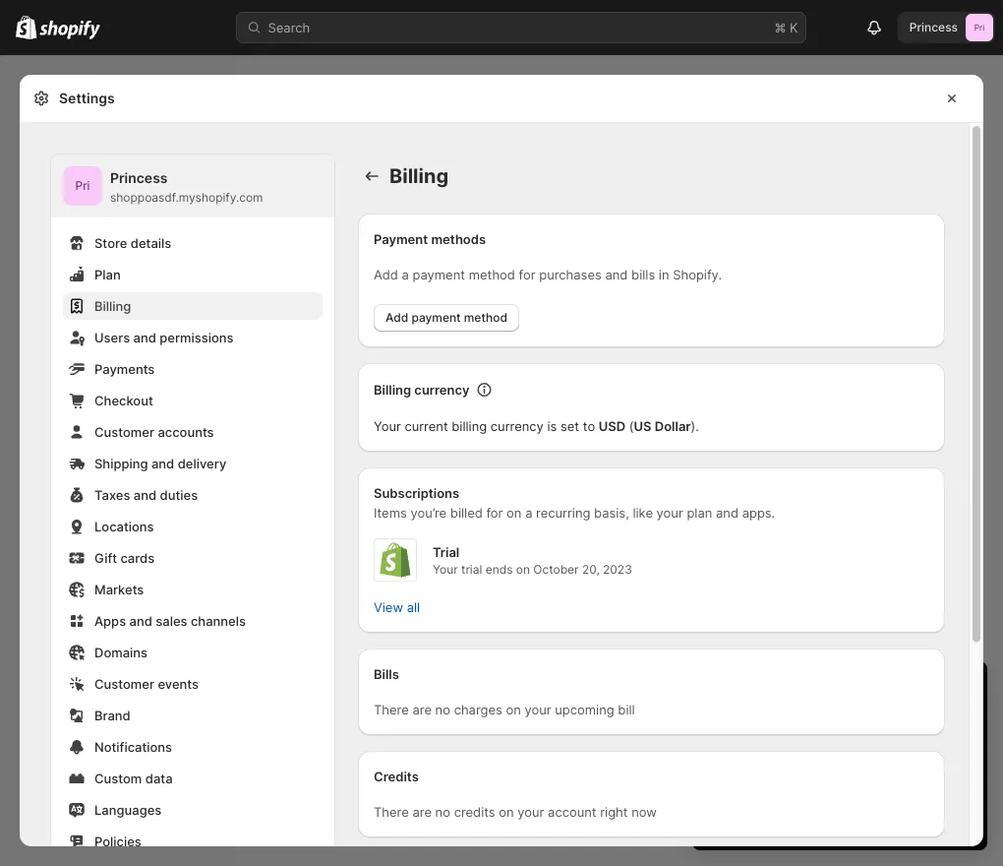 Task type: describe. For each thing, give the bounding box(es) containing it.
in
[[659, 267, 670, 282]]

markets link
[[63, 576, 323, 603]]

gift cards
[[94, 550, 155, 565]]

languages
[[94, 802, 162, 817]]

method inside add payment method button
[[464, 311, 508, 325]]

k
[[790, 20, 799, 35]]

payments
[[94, 361, 155, 376]]

upcoming
[[555, 702, 615, 717]]

billing
[[452, 418, 487, 434]]

you're
[[411, 505, 447, 520]]

1 day left in your trial element
[[693, 713, 988, 850]]

cards
[[121, 550, 155, 565]]

plan
[[94, 267, 121, 282]]

settings dialog
[[20, 75, 984, 866]]

right
[[601, 804, 628, 819]]

).
[[691, 418, 700, 434]]

0 vertical spatial payment
[[413, 267, 466, 282]]

customer accounts link
[[63, 418, 323, 446]]

brand
[[94, 708, 131, 723]]

princess shoppoasdf.myshopify.com
[[110, 170, 263, 205]]

add a payment method for purchases and bills in shopify.
[[374, 267, 722, 282]]

languages link
[[63, 796, 323, 824]]

settings
[[59, 90, 115, 107]]

there are no credits on your account right now
[[374, 804, 657, 819]]

items
[[374, 505, 407, 520]]

charges
[[454, 702, 503, 717]]

add payment method
[[386, 311, 508, 325]]

shipping and delivery
[[94, 456, 227, 471]]

custom data link
[[63, 765, 323, 792]]

0 horizontal spatial a
[[402, 267, 409, 282]]

credits
[[374, 769, 419, 784]]

policies link
[[63, 828, 323, 855]]

apps.
[[743, 505, 776, 520]]

first 3 months for $1/month to customize your online store and add bonus features
[[728, 734, 963, 789]]

add for add a payment method for purchases and bills in shopify.
[[374, 267, 399, 282]]

0 horizontal spatial currency
[[415, 382, 470, 397]]

set
[[561, 418, 580, 434]]

events
[[158, 676, 199, 691]]

pri button
[[63, 166, 102, 206]]

purchases
[[540, 267, 602, 282]]

dollar
[[655, 418, 691, 434]]

domains
[[94, 645, 148, 660]]

plan link
[[63, 261, 323, 288]]

shopify logo image
[[378, 542, 413, 578]]

delivery
[[178, 456, 227, 471]]

account
[[548, 804, 597, 819]]

policies
[[94, 834, 141, 849]]

us
[[634, 418, 652, 434]]

your inside trial your trial ends on october 20, 2023
[[433, 563, 458, 577]]

locations
[[94, 519, 154, 534]]

features
[[896, 774, 946, 789]]

basis,
[[595, 505, 630, 520]]

all
[[407, 599, 420, 615]]

store details
[[94, 235, 171, 250]]

permissions
[[160, 330, 234, 345]]

on for charges
[[506, 702, 521, 717]]

payment methods
[[374, 231, 486, 247]]

0 horizontal spatial your
[[374, 418, 401, 434]]

usd
[[599, 418, 626, 434]]

taxes and duties link
[[63, 481, 323, 509]]

data
[[145, 771, 173, 786]]

billed
[[451, 505, 483, 520]]

there for there are no charges on your upcoming bill
[[374, 702, 409, 717]]

your inside 'subscriptions items you're billed for on a recurring basis, like your plan and apps.'
[[657, 505, 684, 520]]

no for charges
[[436, 702, 451, 717]]

and down customer accounts
[[152, 456, 174, 471]]

0 vertical spatial billing
[[390, 164, 449, 188]]

and inside first 3 months for $1/month to customize your online store and add bonus features
[[803, 774, 825, 789]]

view
[[374, 599, 404, 615]]

on for ends
[[517, 563, 531, 577]]

bills
[[632, 267, 656, 282]]

0 horizontal spatial shopify image
[[16, 15, 37, 39]]

like
[[633, 505, 654, 520]]

shoppoasdf.myshopify.com
[[110, 190, 263, 205]]

add
[[829, 774, 852, 789]]

your current billing currency is set to usd ( us dollar ).
[[374, 418, 700, 434]]

ends
[[486, 563, 513, 577]]

2023
[[603, 563, 633, 577]]

shipping and delivery link
[[63, 450, 323, 477]]

notifications link
[[63, 733, 323, 761]]

current
[[405, 418, 448, 434]]

$1/month
[[837, 734, 894, 750]]

locations link
[[63, 513, 323, 540]]

view all link
[[362, 594, 432, 621]]

bills
[[374, 666, 399, 682]]

⌘ k
[[775, 20, 799, 35]]

princess image inside "shop settings menu" element
[[63, 166, 102, 206]]



Task type: vqa. For each thing, say whether or not it's contained in the screenshot.
There are no credits on your account right now
yes



Task type: locate. For each thing, give the bounding box(es) containing it.
1 vertical spatial are
[[413, 804, 432, 819]]

sales
[[156, 613, 188, 628]]

1 horizontal spatial a
[[526, 505, 533, 520]]

first
[[728, 734, 752, 750]]

2 there from the top
[[374, 804, 409, 819]]

there for there are no credits on your account right now
[[374, 804, 409, 819]]

on
[[507, 505, 522, 520], [517, 563, 531, 577], [506, 702, 521, 717], [499, 804, 514, 819]]

0 vertical spatial princess
[[910, 20, 959, 34]]

now
[[632, 804, 657, 819]]

1 vertical spatial there
[[374, 804, 409, 819]]

for for method
[[519, 267, 536, 282]]

add up the billing currency
[[386, 311, 409, 325]]

no left credits at left bottom
[[436, 804, 451, 819]]

trial your trial ends on october 20, 2023
[[433, 544, 633, 577]]

0 vertical spatial a
[[402, 267, 409, 282]]

bonus
[[856, 774, 893, 789]]

billing inside "shop settings menu" element
[[94, 298, 131, 313]]

1 horizontal spatial princess image
[[967, 14, 994, 41]]

there
[[374, 702, 409, 717], [374, 804, 409, 819]]

2 vertical spatial for
[[816, 734, 833, 750]]

a left recurring
[[526, 505, 533, 520]]

add down payment
[[374, 267, 399, 282]]

2 no from the top
[[436, 804, 451, 819]]

to
[[583, 418, 596, 434], [855, 754, 867, 769]]

there down credits
[[374, 804, 409, 819]]

for
[[519, 267, 536, 282], [487, 505, 503, 520], [816, 734, 833, 750]]

custom data
[[94, 771, 173, 786]]

0 vertical spatial to
[[583, 418, 596, 434]]

1 horizontal spatial your
[[433, 563, 458, 577]]

a down payment
[[402, 267, 409, 282]]

1 horizontal spatial shopify image
[[40, 20, 101, 40]]

details
[[131, 235, 171, 250]]

there down bills
[[374, 702, 409, 717]]

and right taxes
[[134, 487, 157, 502]]

2 vertical spatial billing
[[374, 382, 412, 397]]

1 vertical spatial currency
[[491, 418, 544, 434]]

users and permissions link
[[63, 324, 323, 351]]

and
[[606, 267, 628, 282], [133, 330, 156, 345], [152, 456, 174, 471], [134, 487, 157, 502], [717, 505, 739, 520], [129, 613, 152, 628], [803, 774, 825, 789]]

on right charges on the bottom of page
[[506, 702, 521, 717]]

princess inside princess shoppoasdf.myshopify.com
[[110, 170, 168, 187]]

brand link
[[63, 702, 323, 729]]

payment
[[413, 267, 466, 282], [412, 311, 461, 325]]

1 vertical spatial a
[[526, 505, 533, 520]]

to down the $1/month
[[855, 754, 867, 769]]

are for credits
[[413, 804, 432, 819]]

1 vertical spatial method
[[464, 311, 508, 325]]

0 vertical spatial your
[[374, 418, 401, 434]]

shop settings menu element
[[51, 155, 335, 866]]

no
[[436, 702, 451, 717], [436, 804, 451, 819]]

0 vertical spatial there
[[374, 702, 409, 717]]

1 vertical spatial to
[[855, 754, 867, 769]]

for inside first 3 months for $1/month to customize your online store and add bonus features
[[816, 734, 833, 750]]

customize
[[871, 754, 933, 769]]

store
[[94, 235, 127, 250]]

princess image
[[967, 14, 994, 41], [63, 166, 102, 206]]

billing up users
[[94, 298, 131, 313]]

checkout link
[[63, 387, 323, 414]]

online
[[728, 774, 764, 789]]

no left charges on the bottom of page
[[436, 702, 451, 717]]

your left current
[[374, 418, 401, 434]]

is
[[548, 418, 557, 434]]

your up features
[[936, 754, 963, 769]]

customer
[[94, 424, 154, 439], [94, 676, 154, 691]]

payment inside button
[[412, 311, 461, 325]]

on right billed
[[507, 505, 522, 520]]

1 horizontal spatial princess
[[910, 20, 959, 34]]

0 horizontal spatial princess
[[110, 170, 168, 187]]

0 vertical spatial are
[[413, 702, 432, 717]]

1 horizontal spatial to
[[855, 754, 867, 769]]

notifications
[[94, 739, 172, 754]]

method down add a payment method for purchases and bills in shopify.
[[464, 311, 508, 325]]

to right set
[[583, 418, 596, 434]]

0 vertical spatial for
[[519, 267, 536, 282]]

customer accounts
[[94, 424, 214, 439]]

2 are from the top
[[413, 804, 432, 819]]

2 horizontal spatial for
[[816, 734, 833, 750]]

0 vertical spatial princess image
[[967, 14, 994, 41]]

for inside 'subscriptions items you're billed for on a recurring basis, like your plan and apps.'
[[487, 505, 503, 520]]

0 horizontal spatial to
[[583, 418, 596, 434]]

payment up the billing currency
[[412, 311, 461, 325]]

apps and sales channels
[[94, 613, 246, 628]]

apps and sales channels link
[[63, 607, 323, 635]]

your inside first 3 months for $1/month to customize your online store and add bonus features
[[936, 754, 963, 769]]

and inside 'subscriptions items you're billed for on a recurring basis, like your plan and apps.'
[[717, 505, 739, 520]]

on inside 'subscriptions items you're billed for on a recurring basis, like your plan and apps.'
[[507, 505, 522, 520]]

credits
[[454, 804, 496, 819]]

billing up payment methods
[[390, 164, 449, 188]]

add for add payment method
[[386, 311, 409, 325]]

trial
[[462, 563, 483, 577]]

for left purchases
[[519, 267, 536, 282]]

add inside add payment method button
[[386, 311, 409, 325]]

⌘
[[775, 20, 787, 35]]

0 vertical spatial currency
[[415, 382, 470, 397]]

0 vertical spatial no
[[436, 702, 451, 717]]

3
[[756, 734, 764, 750]]

domains link
[[63, 639, 323, 666]]

your
[[374, 418, 401, 434], [433, 563, 458, 577]]

and right users
[[133, 330, 156, 345]]

recurring
[[537, 505, 591, 520]]

1 vertical spatial princess
[[110, 170, 168, 187]]

and left add
[[803, 774, 825, 789]]

to inside first 3 months for $1/month to customize your online store and add bonus features
[[855, 754, 867, 769]]

(
[[630, 418, 634, 434]]

on right credits at left bottom
[[499, 804, 514, 819]]

0 horizontal spatial princess image
[[63, 166, 102, 206]]

add payment method button
[[374, 304, 520, 332]]

your
[[657, 505, 684, 520], [525, 702, 552, 717], [936, 754, 963, 769], [518, 804, 545, 819]]

and left bills
[[606, 267, 628, 282]]

1 vertical spatial no
[[436, 804, 451, 819]]

currency
[[415, 382, 470, 397], [491, 418, 544, 434]]

customer events link
[[63, 670, 323, 698]]

accounts
[[158, 424, 214, 439]]

there are no charges on your upcoming bill
[[374, 702, 635, 717]]

taxes
[[94, 487, 130, 502]]

payment
[[374, 231, 428, 247]]

months
[[767, 734, 813, 750]]

customer down checkout
[[94, 424, 154, 439]]

1 vertical spatial for
[[487, 505, 503, 520]]

are down credits
[[413, 804, 432, 819]]

dialog
[[992, 75, 1004, 846]]

0 vertical spatial customer
[[94, 424, 154, 439]]

shopify image
[[16, 15, 37, 39], [40, 20, 101, 40]]

on for credits
[[499, 804, 514, 819]]

2 customer from the top
[[94, 676, 154, 691]]

1 vertical spatial customer
[[94, 676, 154, 691]]

and right the plan
[[717, 505, 739, 520]]

princess
[[910, 20, 959, 34], [110, 170, 168, 187]]

subscriptions
[[374, 485, 460, 500]]

users
[[94, 330, 130, 345]]

for right "months"
[[816, 734, 833, 750]]

store
[[768, 774, 799, 789]]

1 no from the top
[[436, 702, 451, 717]]

october
[[534, 563, 579, 577]]

are for bills
[[413, 702, 432, 717]]

billing link
[[63, 292, 323, 320]]

1 horizontal spatial for
[[519, 267, 536, 282]]

billing
[[390, 164, 449, 188], [94, 298, 131, 313], [374, 382, 412, 397]]

20,
[[583, 563, 600, 577]]

1 vertical spatial princess image
[[63, 166, 102, 206]]

1 vertical spatial billing
[[94, 298, 131, 313]]

a
[[402, 267, 409, 282], [526, 505, 533, 520]]

subscriptions items you're billed for on a recurring basis, like your plan and apps.
[[374, 485, 776, 520]]

taxes and duties
[[94, 487, 198, 502]]

0 horizontal spatial for
[[487, 505, 503, 520]]

for for billed
[[487, 505, 503, 520]]

1 vertical spatial add
[[386, 311, 409, 325]]

princess for princess shoppoasdf.myshopify.com
[[110, 170, 168, 187]]

billing up current
[[374, 382, 412, 397]]

1 vertical spatial payment
[[412, 311, 461, 325]]

on right ends
[[517, 563, 531, 577]]

currency up current
[[415, 382, 470, 397]]

trial
[[433, 544, 460, 560]]

to inside settings dialog
[[583, 418, 596, 434]]

customer for customer events
[[94, 676, 154, 691]]

for right billed
[[487, 505, 503, 520]]

1 vertical spatial your
[[433, 563, 458, 577]]

search
[[268, 20, 310, 35]]

customer for customer accounts
[[94, 424, 154, 439]]

customer events
[[94, 676, 199, 691]]

your left the upcoming
[[525, 702, 552, 717]]

currency left is
[[491, 418, 544, 434]]

are left charges on the bottom of page
[[413, 702, 432, 717]]

0 vertical spatial add
[[374, 267, 399, 282]]

a inside 'subscriptions items you're billed for on a recurring basis, like your plan and apps.'
[[526, 505, 533, 520]]

payment down payment methods
[[413, 267, 466, 282]]

customer down domains
[[94, 676, 154, 691]]

channels
[[191, 613, 246, 628]]

1 there from the top
[[374, 702, 409, 717]]

1 customer from the top
[[94, 424, 154, 439]]

view all
[[374, 599, 420, 615]]

shopify.
[[673, 267, 722, 282]]

your down trial
[[433, 563, 458, 577]]

princess for princess
[[910, 20, 959, 34]]

shipping
[[94, 456, 148, 471]]

1 horizontal spatial currency
[[491, 418, 544, 434]]

1 are from the top
[[413, 702, 432, 717]]

method down methods
[[469, 267, 516, 282]]

checkout
[[94, 393, 153, 408]]

0 vertical spatial method
[[469, 267, 516, 282]]

your left account
[[518, 804, 545, 819]]

on inside trial your trial ends on october 20, 2023
[[517, 563, 531, 577]]

users and permissions
[[94, 330, 234, 345]]

bill
[[618, 702, 635, 717]]

and right apps
[[129, 613, 152, 628]]

your right like on the right bottom of the page
[[657, 505, 684, 520]]

gift
[[94, 550, 117, 565]]

no for credits
[[436, 804, 451, 819]]

gift cards link
[[63, 544, 323, 572]]



